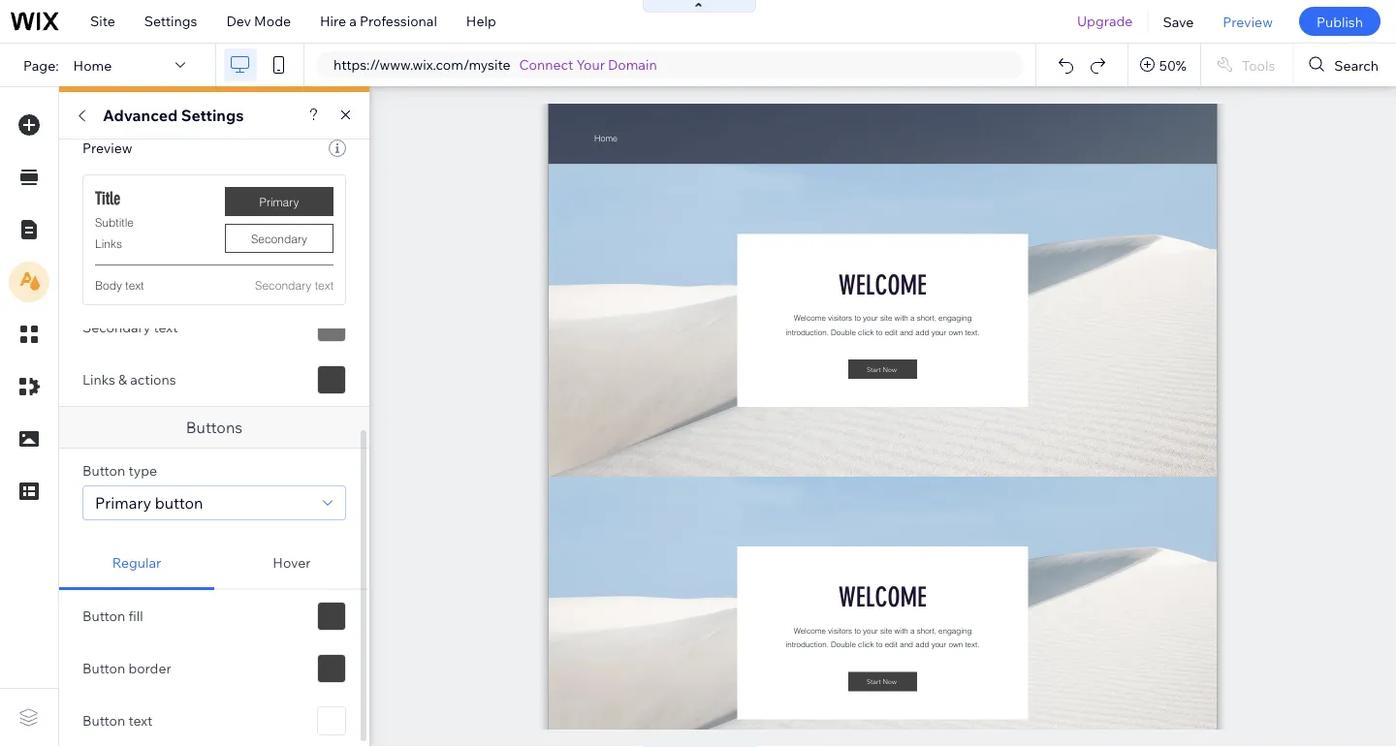 Task type: vqa. For each thing, say whether or not it's contained in the screenshot.
bottommost Add
no



Task type: describe. For each thing, give the bounding box(es) containing it.
hire
[[320, 13, 346, 30]]

domain
[[608, 56, 657, 73]]

subtitle
[[95, 216, 134, 230]]

dev
[[226, 13, 251, 30]]

search button
[[1294, 44, 1397, 86]]

0 vertical spatial settings
[[144, 13, 197, 30]]

primary for primary
[[260, 195, 299, 209]]

button border
[[82, 661, 171, 677]]

2 vertical spatial secondary
[[82, 319, 151, 336]]

button fill
[[82, 608, 143, 625]]

save button
[[1149, 0, 1209, 43]]

advanced settings
[[103, 106, 244, 125]]

help
[[466, 13, 496, 30]]

links inside the title subtitle links
[[95, 237, 122, 251]]

publish button
[[1300, 7, 1381, 36]]

button for button text
[[82, 713, 125, 730]]

secondary button
[[225, 224, 334, 253]]

tools button
[[1202, 44, 1293, 86]]

preview button
[[1209, 0, 1288, 43]]

secondary inside button
[[251, 232, 308, 246]]

1 vertical spatial settings
[[181, 106, 244, 125]]

https://www.wix.com/mysite
[[334, 56, 511, 73]]

titles
[[82, 162, 117, 179]]

50%
[[1160, 56, 1187, 73]]

&
[[118, 371, 127, 388]]

https://www.wix.com/mysite connect your domain
[[334, 56, 657, 73]]

button text
[[82, 713, 153, 730]]

upgrade
[[1078, 13, 1133, 30]]

dev mode
[[226, 13, 291, 30]]

save
[[1163, 13, 1194, 30]]

fill
[[128, 608, 143, 625]]

title
[[95, 188, 121, 209]]

1 vertical spatial preview
[[82, 140, 132, 157]]

connect
[[519, 56, 574, 73]]

primary for primary button
[[95, 494, 151, 513]]

regular
[[112, 554, 161, 571]]

publish
[[1317, 13, 1364, 30]]



Task type: locate. For each thing, give the bounding box(es) containing it.
settings right advanced
[[181, 106, 244, 125]]

body
[[82, 267, 116, 284], [95, 279, 122, 293]]

button
[[155, 494, 203, 513]]

a
[[349, 13, 357, 30]]

text
[[199, 113, 229, 133]]

preview up tools button
[[1223, 13, 1273, 30]]

tools
[[1242, 56, 1276, 73]]

links down "subtitles"
[[95, 237, 122, 251]]

hire a professional
[[320, 13, 437, 30]]

secondary down the secondary button
[[255, 279, 312, 293]]

primary down button type
[[95, 494, 151, 513]]

preview inside button
[[1223, 13, 1273, 30]]

hover
[[273, 554, 311, 571]]

button down button border
[[82, 713, 125, 730]]

3 button from the top
[[82, 661, 125, 677]]

1 vertical spatial secondary
[[255, 279, 312, 293]]

1 button from the top
[[82, 463, 125, 480]]

secondary text up links & actions
[[82, 319, 178, 336]]

button left type
[[82, 463, 125, 480]]

secondary
[[251, 232, 308, 246], [255, 279, 312, 293], [82, 319, 151, 336]]

links & actions
[[82, 371, 176, 388]]

button
[[82, 463, 125, 480], [82, 608, 125, 625], [82, 661, 125, 677], [82, 713, 125, 730]]

primary inside button
[[260, 195, 299, 209]]

secondary text
[[255, 279, 334, 293], [82, 319, 178, 336]]

primary button
[[225, 187, 334, 216]]

search
[[1335, 56, 1379, 73]]

actions
[[130, 371, 176, 388]]

primary up the secondary button
[[260, 195, 299, 209]]

button for button fill
[[82, 608, 125, 625]]

0 vertical spatial secondary
[[251, 232, 308, 246]]

home
[[73, 56, 112, 73]]

0 horizontal spatial primary
[[95, 494, 151, 513]]

button for button border
[[82, 661, 125, 677]]

1 vertical spatial links
[[82, 371, 115, 388]]

1 horizontal spatial primary
[[260, 195, 299, 209]]

button left fill on the left of the page
[[82, 608, 125, 625]]

1 vertical spatial secondary text
[[82, 319, 178, 336]]

primary button
[[95, 494, 203, 513]]

secondary up &
[[82, 319, 151, 336]]

button type
[[82, 463, 157, 480]]

1 vertical spatial primary
[[95, 494, 151, 513]]

settings left dev
[[144, 13, 197, 30]]

0 horizontal spatial preview
[[82, 140, 132, 157]]

mode
[[254, 13, 291, 30]]

links left &
[[82, 371, 115, 388]]

50% button
[[1129, 44, 1201, 86]]

button for button type
[[82, 463, 125, 480]]

primary
[[260, 195, 299, 209], [95, 494, 151, 513]]

advanced
[[103, 106, 178, 125]]

body text
[[82, 267, 143, 284], [95, 279, 144, 293]]

title subtitle links
[[95, 188, 134, 251]]

1 horizontal spatial preview
[[1223, 13, 1273, 30]]

type
[[128, 463, 157, 480]]

text
[[119, 267, 143, 284], [125, 279, 144, 293], [315, 279, 334, 293], [154, 319, 178, 336], [128, 713, 153, 730]]

your
[[577, 56, 605, 73]]

secondary down 'primary' button on the left top of page
[[251, 232, 308, 246]]

border
[[128, 661, 171, 677]]

button left border
[[82, 661, 125, 677]]

secondary text down the secondary button
[[255, 279, 334, 293]]

2 button from the top
[[82, 608, 125, 625]]

preview up 'titles'
[[82, 140, 132, 157]]

site
[[90, 13, 115, 30]]

links
[[95, 237, 122, 251], [82, 371, 115, 388]]

0 vertical spatial preview
[[1223, 13, 1273, 30]]

1 horizontal spatial secondary text
[[255, 279, 334, 293]]

settings
[[144, 13, 197, 30], [181, 106, 244, 125]]

subtitles
[[82, 214, 139, 231]]

0 vertical spatial secondary text
[[255, 279, 334, 293]]

buttons
[[186, 418, 243, 437]]

0 vertical spatial primary
[[260, 195, 299, 209]]

0 vertical spatial links
[[95, 237, 122, 251]]

0 horizontal spatial secondary text
[[82, 319, 178, 336]]

professional
[[360, 13, 437, 30]]

preview
[[1223, 13, 1273, 30], [82, 140, 132, 157]]

4 button from the top
[[82, 713, 125, 730]]



